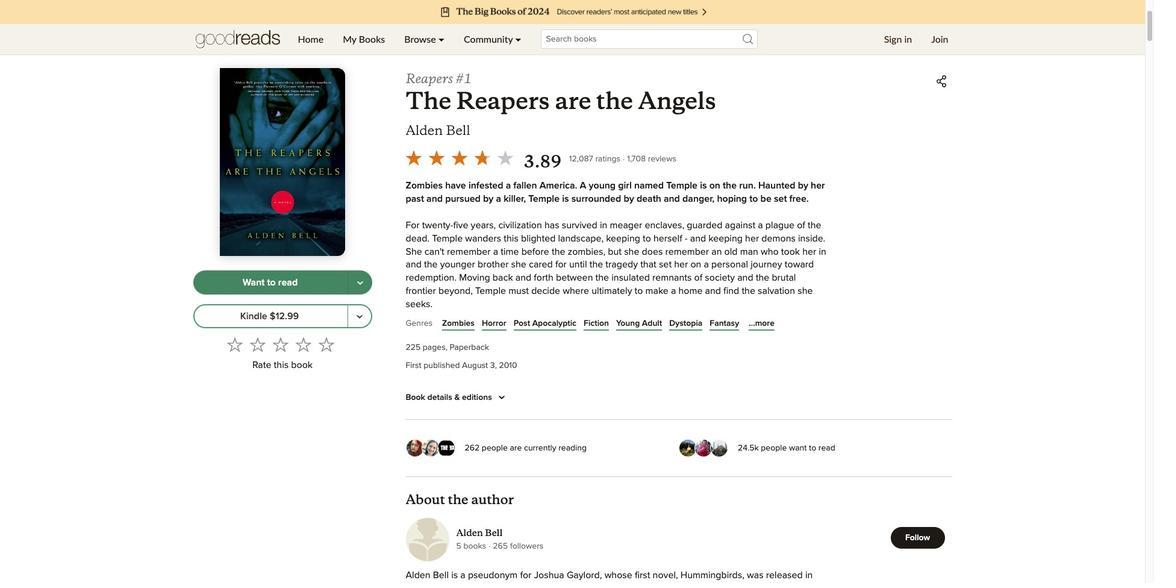 Task type: describe. For each thing, give the bounding box(es) containing it.
...more button
[[749, 318, 775, 330]]

advertisement element
[[281, 0, 865, 49]]

until
[[570, 260, 587, 270]]

▾ for browse ▾
[[439, 33, 445, 45]]

post apocalyptic link
[[514, 318, 577, 330]]

pages,
[[423, 344, 448, 352]]

genres
[[406, 319, 433, 328]]

home link
[[288, 24, 333, 54]]

guarded
[[687, 220, 723, 230]]

rating 3.89 out of 5 image
[[402, 146, 517, 169]]

danger,
[[683, 194, 715, 204]]

2 remember from the left
[[666, 247, 709, 256]]

and right -
[[691, 234, 707, 243]]

bell for top alden bell link
[[446, 122, 471, 139]]

zombies link
[[442, 318, 475, 330]]

remnants
[[653, 273, 692, 283]]

rate this book
[[253, 361, 313, 370]]

details
[[428, 394, 453, 402]]

haunted
[[759, 181, 796, 190]]

novel,
[[653, 571, 679, 581]]

her up remnants
[[675, 260, 689, 270]]

alden bell for the bottom alden bell link
[[457, 527, 503, 539]]

on inside zombies have infested a fallen america. a young girl named temple is on the run. haunted by her past and pursued by a killer, temple is surrounded by death and danger, hoping to be set free.
[[710, 181, 721, 190]]

2 horizontal spatial by
[[798, 181, 809, 190]]

0 vertical spatial is
[[700, 181, 707, 190]]

1 vertical spatial are
[[510, 444, 522, 452]]

published
[[424, 362, 460, 370]]

rating 0 out of 5 group
[[224, 334, 338, 357]]

run.
[[740, 181, 756, 190]]

rate 3 out of 5 image
[[273, 337, 289, 353]]

temple up the danger,
[[667, 181, 698, 190]]

want to read
[[243, 278, 298, 287]]

5
[[457, 542, 462, 551]]

first
[[635, 571, 651, 581]]

who
[[761, 247, 779, 256]]

2 horizontal spatial she
[[798, 286, 813, 296]]

young adult link
[[617, 318, 663, 330]]

and up must
[[516, 273, 532, 283]]

this inside for twenty-five years, civilization has survived in meager enclaves, guarded against a plague of the dead. temple wanders this blighted landscape, keeping to herself - and keeping her demons inside. she can't remember a time before the zombies, but she does remember an old man who took her in and the younger brother she cared for until the tragedy that set her on a personal journey toward redemption. moving back and forth between the insulated remnants of society and the brutal frontier beyond, temple must decide where ultimately to make a home and find the salvation she seeks.
[[504, 234, 519, 243]]

browse ▾ link
[[395, 24, 454, 54]]

august
[[462, 362, 488, 370]]

that
[[641, 260, 657, 270]]

2 keeping from the left
[[709, 234, 743, 243]]

rate
[[253, 361, 272, 370]]

a up brother
[[493, 247, 499, 256]]

set inside zombies have infested a fallen america. a young girl named temple is on the run. haunted by her past and pursued by a killer, temple is surrounded by death and danger, hoping to be set free.
[[774, 194, 787, 204]]

must
[[509, 286, 529, 296]]

can't
[[425, 247, 445, 256]]

decide
[[532, 286, 561, 296]]

and down society
[[706, 286, 721, 296]]

insulated
[[612, 273, 650, 283]]

the up ultimately
[[596, 273, 609, 283]]

a down remnants
[[671, 286, 676, 296]]

the down zombies,
[[590, 260, 603, 270]]

fantasy
[[710, 320, 740, 328]]

want to read button
[[193, 271, 348, 295]]

twenty-
[[422, 220, 454, 230]]

community ▾ link
[[454, 24, 531, 54]]

0 horizontal spatial of
[[695, 273, 703, 283]]

1 vertical spatial she
[[511, 260, 527, 270]]

journey
[[751, 260, 783, 270]]

blighted
[[521, 234, 556, 243]]

to inside zombies have infested a fallen america. a young girl named temple is on the run. haunted by her past and pursued by a killer, temple is surrounded by death and danger, hoping to be set free.
[[750, 194, 759, 204]]

plague
[[766, 220, 795, 230]]

people for 262
[[482, 444, 508, 452]]

book details & editions button
[[406, 391, 509, 405]]

-
[[685, 234, 688, 243]]

&
[[455, 394, 460, 402]]

the right about
[[448, 492, 469, 508]]

top genres for this book element
[[406, 316, 953, 335]]

1 keeping from the left
[[606, 234, 641, 243]]

the inside zombies have infested a fallen america. a young girl named temple is on the run. haunted by her past and pursued by a killer, temple is surrounded by death and danger, hoping to be set free.
[[723, 181, 737, 190]]

currently
[[524, 444, 557, 452]]

took
[[782, 247, 800, 256]]

dystopia link
[[670, 318, 703, 330]]

rate 1 out of 5 image
[[227, 337, 243, 353]]

first
[[406, 362, 422, 370]]

death
[[637, 194, 662, 204]]

community ▾
[[464, 33, 522, 45]]

paperback
[[450, 344, 489, 352]]

back
[[493, 273, 513, 283]]

the
[[406, 86, 451, 116]]

are inside "reapers #1 the reapers are the angels"
[[555, 86, 591, 116]]

in right sign
[[905, 33, 913, 45]]

2010
[[499, 362, 518, 370]]

five
[[454, 220, 469, 230]]

24.5k
[[738, 444, 759, 452]]

want
[[790, 444, 807, 452]]

time
[[501, 247, 519, 256]]

infested
[[469, 181, 504, 190]]

for twenty-five years, civilization has survived in meager enclaves, guarded against a plague of the dead. temple wanders this blighted landscape, keeping to herself - and keeping her demons inside. she can't remember a time before the zombies, but she does remember an old man who took her in and the younger brother she cared for until the tragedy that set her on a personal journey toward redemption. moving back and forth between the insulated remnants of society and the brutal frontier beyond, temple must decide where ultimately to make a home and find the salvation she seeks.
[[406, 220, 827, 309]]

wanders
[[465, 234, 502, 243]]

joshua
[[534, 571, 565, 581]]

have
[[446, 181, 466, 190]]

salvation
[[758, 286, 796, 296]]

meager
[[610, 220, 643, 230]]

beyond,
[[439, 286, 473, 296]]

man
[[741, 247, 759, 256]]

the most anticipated books of 2024 image
[[135, 0, 1011, 24]]

12,087 ratings
[[569, 155, 621, 163]]

265
[[493, 542, 508, 551]]

young
[[589, 181, 616, 190]]

enclaves,
[[645, 220, 685, 230]]

in left "meager"
[[600, 220, 608, 230]]

community
[[464, 33, 513, 45]]

$12.99
[[270, 312, 299, 321]]

but
[[608, 247, 622, 256]]

my books
[[343, 33, 385, 45]]

named
[[635, 181, 664, 190]]

demons
[[762, 234, 796, 243]]

past
[[406, 194, 424, 204]]

for inside the alden bell is a pseudonym for joshua gaylord, whose first novel, hummingbirds, was released in
[[520, 571, 532, 581]]

rate 2 out of 5 image
[[250, 337, 266, 353]]

12,087
[[569, 155, 594, 163]]

in down inside.
[[819, 247, 827, 256]]

and right past
[[427, 194, 443, 204]]

1 horizontal spatial reapers
[[457, 86, 550, 116]]

sign in
[[885, 33, 913, 45]]

home
[[298, 33, 324, 45]]

alden for the bottom alden bell link
[[457, 527, 483, 539]]

average rating of 3.89 stars. figure
[[402, 146, 569, 173]]

gaylord,
[[567, 571, 602, 581]]



Task type: vqa. For each thing, say whether or not it's contained in the screenshot.
the Weird West Tales #1 The Buntline Special
no



Task type: locate. For each thing, give the bounding box(es) containing it.
is up the danger,
[[700, 181, 707, 190]]

forth
[[534, 273, 554, 283]]

1 vertical spatial set
[[659, 260, 672, 270]]

between
[[556, 273, 593, 283]]

a up killer,
[[506, 181, 511, 190]]

remember up younger
[[447, 247, 491, 256]]

alden bell link down the at the left
[[406, 122, 471, 139]]

None search field
[[531, 30, 768, 49]]

book
[[406, 394, 426, 402]]

0 horizontal spatial on
[[691, 260, 702, 270]]

temple down twenty-
[[432, 234, 463, 243]]

0 horizontal spatial for
[[520, 571, 532, 581]]

0 vertical spatial bell
[[446, 122, 471, 139]]

people
[[482, 444, 508, 452], [761, 444, 787, 452]]

years,
[[471, 220, 496, 230]]

1 horizontal spatial ▾
[[516, 33, 522, 45]]

1 vertical spatial alden bell
[[457, 527, 503, 539]]

on up home
[[691, 260, 702, 270]]

▾ right the "community"
[[516, 33, 522, 45]]

5 books
[[457, 542, 486, 551]]

browse
[[405, 33, 436, 45]]

0 horizontal spatial keeping
[[606, 234, 641, 243]]

▾
[[439, 33, 445, 45], [516, 33, 522, 45]]

alden bell
[[406, 122, 471, 139], [457, 527, 503, 539]]

frontier
[[406, 286, 436, 296]]

a left killer,
[[496, 194, 502, 204]]

reapers
[[406, 71, 453, 87], [457, 86, 550, 116]]

keeping down "meager"
[[606, 234, 641, 243]]

0 vertical spatial of
[[798, 220, 806, 230]]

alden up 5 books
[[457, 527, 483, 539]]

1 horizontal spatial are
[[555, 86, 591, 116]]

▾ for community ▾
[[516, 33, 522, 45]]

0 vertical spatial she
[[625, 247, 640, 256]]

the right find
[[742, 286, 756, 296]]

1 ▾ from the left
[[439, 33, 445, 45]]

she up tragedy
[[625, 247, 640, 256]]

for inside for twenty-five years, civilization has survived in meager enclaves, guarded against a plague of the dead. temple wanders this blighted landscape, keeping to herself - and keeping her demons inside. she can't remember a time before the zombies, but she does remember an old man who took her in and the younger brother she cared for until the tragedy that set her on a personal journey toward redemption. moving back and forth between the insulated remnants of society and the brutal frontier beyond, temple must decide where ultimately to make a home and find the salvation she seeks.
[[556, 260, 567, 270]]

a inside the alden bell is a pseudonym for joshua gaylord, whose first novel, hummingbirds, was released in
[[461, 571, 466, 581]]

0 vertical spatial alden
[[406, 122, 443, 139]]

2 vertical spatial is
[[452, 571, 458, 581]]

released
[[767, 571, 803, 581]]

kindle $12.99
[[240, 312, 299, 321]]

read
[[278, 278, 298, 287], [819, 444, 836, 452]]

find
[[724, 286, 740, 296]]

she down time
[[511, 260, 527, 270]]

0 vertical spatial this
[[504, 234, 519, 243]]

home
[[679, 286, 703, 296]]

bell for the bottom alden bell link
[[485, 527, 503, 539]]

1 vertical spatial bell
[[485, 527, 503, 539]]

join link
[[922, 24, 959, 54]]

1 vertical spatial alden bell link
[[457, 527, 544, 539]]

in right released
[[806, 571, 813, 581]]

2 horizontal spatial is
[[700, 181, 707, 190]]

america.
[[540, 181, 578, 190]]

young adult
[[617, 320, 663, 328]]

0 horizontal spatial reapers
[[406, 71, 453, 87]]

brother
[[478, 260, 509, 270]]

1 vertical spatial for
[[520, 571, 532, 581]]

follow button
[[891, 527, 945, 549]]

people left want
[[761, 444, 787, 452]]

0 vertical spatial zombies
[[406, 181, 443, 190]]

to
[[750, 194, 759, 204], [643, 234, 651, 243], [267, 278, 276, 287], [635, 286, 643, 296], [809, 444, 817, 452]]

0 horizontal spatial ▾
[[439, 33, 445, 45]]

alden bell up books
[[457, 527, 503, 539]]

and down she
[[406, 260, 422, 270]]

a
[[580, 181, 587, 190]]

set up remnants
[[659, 260, 672, 270]]

this right 'rate'
[[274, 361, 289, 370]]

rate this book element
[[193, 334, 372, 375]]

temple down back
[[476, 286, 506, 296]]

1 horizontal spatial people
[[761, 444, 787, 452]]

her right haunted
[[811, 181, 826, 190]]

people for 24.5k
[[761, 444, 787, 452]]

the up 12,087 ratings and 1,708 reviews figure
[[597, 86, 633, 116]]

0 vertical spatial for
[[556, 260, 567, 270]]

2 ▾ from the left
[[516, 33, 522, 45]]

0 horizontal spatial read
[[278, 278, 298, 287]]

set down haunted
[[774, 194, 787, 204]]

reading
[[559, 444, 587, 452]]

alden for top alden bell link
[[406, 122, 443, 139]]

265 followers
[[493, 542, 544, 551]]

1,708 reviews
[[628, 155, 677, 163]]

0 vertical spatial alden bell
[[406, 122, 471, 139]]

she down toward
[[798, 286, 813, 296]]

on inside for twenty-five years, civilization has survived in meager enclaves, guarded against a plague of the dead. temple wanders this blighted landscape, keeping to herself - and keeping her demons inside. she can't remember a time before the zombies, but she does remember an old man who took her in and the younger brother she cared for until the tragedy that set her on a personal journey toward redemption. moving back and forth between the insulated remnants of society and the brutal frontier beyond, temple must decide where ultimately to make a home and find the salvation she seeks.
[[691, 260, 702, 270]]

civilization
[[499, 220, 542, 230]]

home image
[[196, 24, 280, 54]]

the up the redemption.
[[424, 260, 438, 270]]

tragedy
[[606, 260, 638, 270]]

1 horizontal spatial read
[[819, 444, 836, 452]]

read inside button
[[278, 278, 298, 287]]

1 vertical spatial on
[[691, 260, 702, 270]]

author
[[471, 492, 514, 508]]

1 horizontal spatial keeping
[[709, 234, 743, 243]]

moving
[[459, 273, 490, 283]]

1,708
[[628, 155, 646, 163]]

temple
[[667, 181, 698, 190], [529, 194, 560, 204], [432, 234, 463, 243], [476, 286, 506, 296]]

alden inside the alden bell is a pseudonym for joshua gaylord, whose first novel, hummingbirds, was released in
[[406, 571, 431, 581]]

alden bell is a pseudonym for joshua gaylord, whose first novel, hummingbirds, was released in
[[406, 571, 822, 583]]

alden bell link up 265
[[457, 527, 544, 539]]

by down girl
[[624, 194, 635, 204]]

rate 4 out of 5 image
[[296, 337, 312, 353]]

zombies for zombies have infested a fallen america. a young girl named temple is on the run. haunted by her past and pursued by a killer, temple is surrounded by death and danger, hoping to be set free.
[[406, 181, 443, 190]]

set inside for twenty-five years, civilization has survived in meager enclaves, guarded against a plague of the dead. temple wanders this blighted landscape, keeping to herself - and keeping her demons inside. she can't remember a time before the zombies, but she does remember an old man who took her in and the younger brother she cared for until the tragedy that set her on a personal journey toward redemption. moving back and forth between the insulated remnants of society and the brutal frontier beyond, temple must decide where ultimately to make a home and find the salvation she seeks.
[[659, 260, 672, 270]]

zombies
[[406, 181, 443, 190], [442, 320, 475, 328]]

are left the currently
[[510, 444, 522, 452]]

dystopia
[[670, 320, 703, 328]]

3,
[[491, 362, 497, 370]]

0 vertical spatial set
[[774, 194, 787, 204]]

herself
[[654, 234, 683, 243]]

alden bell down the at the left
[[406, 122, 471, 139]]

alden bell for top alden bell link
[[406, 122, 471, 139]]

first published august 3, 2010
[[406, 362, 518, 370]]

0 horizontal spatial this
[[274, 361, 289, 370]]

1 remember from the left
[[447, 247, 491, 256]]

1 vertical spatial this
[[274, 361, 289, 370]]

and right death
[[664, 194, 680, 204]]

1 vertical spatial read
[[819, 444, 836, 452]]

her
[[811, 181, 826, 190], [746, 234, 760, 243], [803, 247, 817, 256], [675, 260, 689, 270]]

on up the danger,
[[710, 181, 721, 190]]

personal
[[712, 260, 749, 270]]

alden down the at the left
[[406, 122, 443, 139]]

are up 12,087
[[555, 86, 591, 116]]

...more
[[749, 319, 775, 328]]

bell up rating 3.89 out of 5 image
[[446, 122, 471, 139]]

by
[[798, 181, 809, 190], [483, 194, 494, 204], [624, 194, 635, 204]]

2 vertical spatial alden
[[406, 571, 431, 581]]

1 vertical spatial is
[[562, 194, 569, 204]]

reapers #1 the reapers are the angels
[[406, 71, 717, 116]]

225 pages, paperback
[[406, 344, 489, 352]]

fiction
[[584, 320, 609, 328]]

1 horizontal spatial remember
[[666, 247, 709, 256]]

on
[[710, 181, 721, 190], [691, 260, 702, 270]]

to inside button
[[267, 278, 276, 287]]

books
[[359, 33, 385, 45]]

of up home
[[695, 273, 703, 283]]

and up find
[[738, 273, 754, 283]]

this up time
[[504, 234, 519, 243]]

the up hoping
[[723, 181, 737, 190]]

bell down profile image for alden bell.
[[433, 571, 449, 581]]

read right want
[[819, 444, 836, 452]]

0 vertical spatial are
[[555, 86, 591, 116]]

zombies up paperback
[[442, 320, 475, 328]]

bell up 265
[[485, 527, 503, 539]]

seeks.
[[406, 300, 433, 309]]

zombies,
[[568, 247, 606, 256]]

ultimately
[[592, 286, 633, 296]]

2 vertical spatial she
[[798, 286, 813, 296]]

dead.
[[406, 234, 430, 243]]

my books link
[[333, 24, 395, 54]]

262
[[465, 444, 480, 452]]

1 people from the left
[[482, 444, 508, 452]]

0 horizontal spatial by
[[483, 194, 494, 204]]

a down 5 on the left
[[461, 571, 466, 581]]

in inside the alden bell is a pseudonym for joshua gaylord, whose first novel, hummingbirds, was released in
[[806, 571, 813, 581]]

zombies up past
[[406, 181, 443, 190]]

0 horizontal spatial she
[[511, 260, 527, 270]]

browse ▾
[[405, 33, 445, 45]]

#1
[[456, 71, 472, 87]]

redemption.
[[406, 273, 457, 283]]

zombies inside zombies have infested a fallen america. a young girl named temple is on the run. haunted by her past and pursued by a killer, temple is surrounded by death and danger, hoping to be set free.
[[406, 181, 443, 190]]

Search by book title or ISBN text field
[[541, 30, 758, 49]]

1 horizontal spatial on
[[710, 181, 721, 190]]

2 people from the left
[[761, 444, 787, 452]]

rate 5 out of 5 image
[[319, 337, 335, 353]]

1 horizontal spatial of
[[798, 220, 806, 230]]

toward
[[785, 260, 814, 270]]

fiction link
[[584, 318, 609, 330]]

the up inside.
[[808, 220, 822, 230]]

book
[[291, 361, 313, 370]]

people right 262
[[482, 444, 508, 452]]

0 vertical spatial read
[[278, 278, 298, 287]]

the down journey
[[756, 273, 770, 283]]

join
[[932, 33, 949, 45]]

▾ right browse
[[439, 33, 445, 45]]

is down 5 on the left
[[452, 571, 458, 581]]

fantasy link
[[710, 318, 740, 330]]

alden down profile image for alden bell.
[[406, 571, 431, 581]]

remember down -
[[666, 247, 709, 256]]

0 horizontal spatial people
[[482, 444, 508, 452]]

1 horizontal spatial is
[[562, 194, 569, 204]]

by up free. on the top right of the page
[[798, 181, 809, 190]]

1 horizontal spatial set
[[774, 194, 787, 204]]

1 horizontal spatial this
[[504, 234, 519, 243]]

profile image for alden bell. image
[[406, 518, 449, 562]]

24.5k people want to read
[[738, 444, 836, 452]]

her inside zombies have infested a fallen america. a young girl named temple is on the run. haunted by her past and pursued by a killer, temple is surrounded by death and danger, hoping to be set free.
[[811, 181, 826, 190]]

about
[[406, 492, 445, 508]]

1 vertical spatial zombies
[[442, 320, 475, 328]]

1 horizontal spatial she
[[625, 247, 640, 256]]

0 vertical spatial on
[[710, 181, 721, 190]]

0 horizontal spatial set
[[659, 260, 672, 270]]

are
[[555, 86, 591, 116], [510, 444, 522, 452]]

zombies for zombies
[[442, 320, 475, 328]]

hoping
[[717, 194, 747, 204]]

fallen
[[514, 181, 537, 190]]

a
[[506, 181, 511, 190], [496, 194, 502, 204], [758, 220, 763, 230], [493, 247, 499, 256], [704, 260, 709, 270], [671, 286, 676, 296], [461, 571, 466, 581]]

0 vertical spatial alden bell link
[[406, 122, 471, 139]]

0 horizontal spatial are
[[510, 444, 522, 452]]

temple down america.
[[529, 194, 560, 204]]

be
[[761, 194, 772, 204]]

a left plague
[[758, 220, 763, 230]]

0 horizontal spatial is
[[452, 571, 458, 581]]

adult
[[642, 320, 663, 328]]

bell inside the alden bell is a pseudonym for joshua gaylord, whose first novel, hummingbirds, was released in
[[433, 571, 449, 581]]

editions
[[462, 394, 492, 402]]

1 vertical spatial of
[[695, 273, 703, 283]]

a up society
[[704, 260, 709, 270]]

follow
[[906, 534, 931, 542]]

for left until
[[556, 260, 567, 270]]

the inside "reapers #1 the reapers are the angels"
[[597, 86, 633, 116]]

keeping up old
[[709, 234, 743, 243]]

1 vertical spatial alden
[[457, 527, 483, 539]]

book title: the reapers are the angels element
[[406, 86, 717, 116]]

inside.
[[799, 234, 826, 243]]

zombies have infested a fallen america. a young girl named temple is on the run. haunted by her past and pursued by a killer, temple is surrounded by death and danger, hoping to be set free.
[[406, 181, 826, 204]]

for left joshua
[[520, 571, 532, 581]]

apocalyptic
[[533, 320, 577, 328]]

set
[[774, 194, 787, 204], [659, 260, 672, 270]]

1 horizontal spatial by
[[624, 194, 635, 204]]

of up inside.
[[798, 220, 806, 230]]

ratings
[[596, 155, 621, 163]]

her up man
[[746, 234, 760, 243]]

surrounded
[[572, 194, 622, 204]]

pursued
[[446, 194, 481, 204]]

is inside the alden bell is a pseudonym for joshua gaylord, whose first novel, hummingbirds, was released in
[[452, 571, 458, 581]]

brutal
[[772, 273, 796, 283]]

2 vertical spatial bell
[[433, 571, 449, 581]]

12,087 ratings and 1,708 reviews figure
[[569, 151, 677, 166]]

is down america.
[[562, 194, 569, 204]]

by down infested
[[483, 194, 494, 204]]

read up $12.99
[[278, 278, 298, 287]]

0 horizontal spatial remember
[[447, 247, 491, 256]]

the up 'cared'
[[552, 247, 566, 256]]

1 horizontal spatial for
[[556, 260, 567, 270]]

zombies inside top genres for this book element
[[442, 320, 475, 328]]

her down inside.
[[803, 247, 817, 256]]

book details & editions
[[406, 394, 492, 402]]



